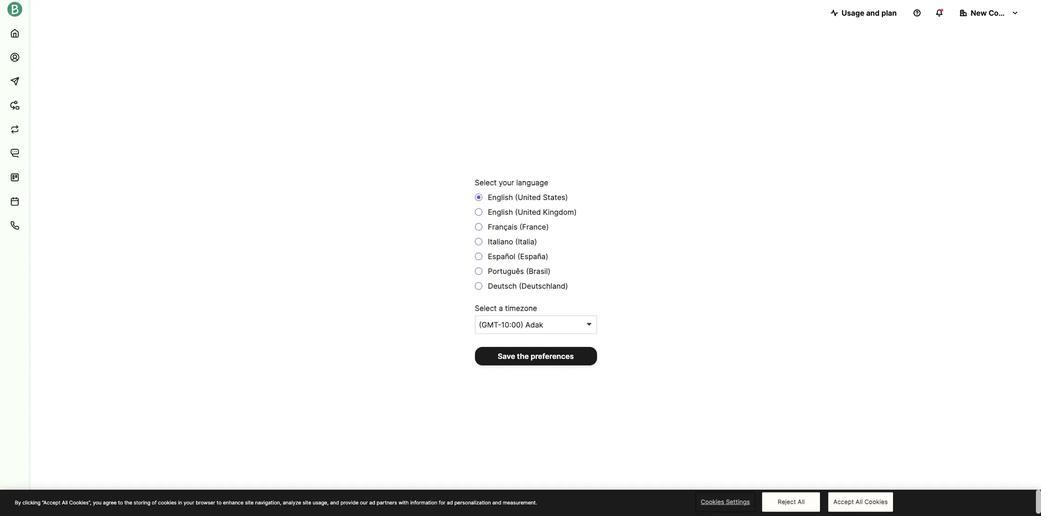 Task type: vqa. For each thing, say whether or not it's contained in the screenshot.
Português
yes



Task type: locate. For each thing, give the bounding box(es) containing it.
all for reject
[[798, 499, 805, 506]]

cookies left settings
[[701, 499, 724, 506]]

cookies
[[701, 499, 724, 506], [865, 499, 888, 506]]

english up français
[[488, 207, 513, 217]]

2 (united from the top
[[515, 207, 541, 217]]

your
[[499, 178, 514, 187], [184, 500, 194, 506]]

1 horizontal spatial the
[[517, 352, 529, 361]]

0 horizontal spatial the
[[124, 500, 132, 506]]

accept all cookies button
[[829, 493, 893, 512]]

1 english from the top
[[488, 193, 513, 202]]

select for select a timezone
[[475, 304, 497, 313]]

(italia)
[[515, 237, 537, 246]]

select a timezone
[[475, 304, 537, 313]]

español (españa)
[[486, 252, 548, 261]]

to right agree
[[118, 500, 123, 506]]

cookies",
[[69, 500, 91, 506]]

select up english (united states)
[[475, 178, 497, 187]]

and right 'usage,'
[[330, 500, 339, 506]]

the right 'save'
[[517, 352, 529, 361]]

1 cookies from the left
[[701, 499, 724, 506]]

(united up english (united kingdom)
[[515, 193, 541, 202]]

1 site from the left
[[245, 500, 254, 506]]

the
[[517, 352, 529, 361], [124, 500, 132, 506]]

storing
[[134, 500, 150, 506]]

0 horizontal spatial ad
[[369, 500, 375, 506]]

personalization
[[454, 500, 491, 506]]

0 vertical spatial your
[[499, 178, 514, 187]]

cookies
[[158, 500, 177, 506]]

1 vertical spatial (united
[[515, 207, 541, 217]]

and left measurement.
[[493, 500, 502, 506]]

select left a
[[475, 304, 497, 313]]

français (france)
[[486, 222, 549, 232]]

english
[[488, 193, 513, 202], [488, 207, 513, 217]]

1 vertical spatial the
[[124, 500, 132, 506]]

1 horizontal spatial site
[[303, 500, 311, 506]]

analyze
[[283, 500, 301, 506]]

all
[[798, 499, 805, 506], [856, 499, 863, 506], [62, 500, 68, 506]]

0 horizontal spatial and
[[330, 500, 339, 506]]

plan
[[882, 8, 897, 18]]

new company
[[971, 8, 1023, 18]]

to right browser
[[217, 500, 222, 506]]

all inside button
[[856, 499, 863, 506]]

navigation,
[[255, 500, 281, 506]]

2 english from the top
[[488, 207, 513, 217]]

1 horizontal spatial all
[[798, 499, 805, 506]]

(united down english (united states)
[[515, 207, 541, 217]]

all right "accept
[[62, 500, 68, 506]]

site right enhance
[[245, 500, 254, 506]]

(united
[[515, 193, 541, 202], [515, 207, 541, 217]]

usage and plan button
[[823, 4, 904, 22]]

0 horizontal spatial all
[[62, 500, 68, 506]]

2 horizontal spatial all
[[856, 499, 863, 506]]

(united for kingdom)
[[515, 207, 541, 217]]

0 horizontal spatial your
[[184, 500, 194, 506]]

save the preferences button
[[475, 347, 597, 366]]

a
[[499, 304, 503, 313]]

1 horizontal spatial your
[[499, 178, 514, 187]]

company
[[989, 8, 1023, 18]]

english down select your language
[[488, 193, 513, 202]]

site
[[245, 500, 254, 506], [303, 500, 311, 506]]

0 vertical spatial select
[[475, 178, 497, 187]]

0 horizontal spatial cookies
[[701, 499, 724, 506]]

1 to from the left
[[118, 500, 123, 506]]

2 horizontal spatial and
[[866, 8, 880, 18]]

reject all
[[778, 499, 805, 506]]

1 vertical spatial select
[[475, 304, 497, 313]]

your up english (united states)
[[499, 178, 514, 187]]

all inside button
[[798, 499, 805, 506]]

and inside button
[[866, 8, 880, 18]]

ad right for
[[447, 500, 453, 506]]

settings
[[726, 499, 750, 506]]

1 vertical spatial english
[[488, 207, 513, 217]]

0 vertical spatial (united
[[515, 193, 541, 202]]

1 horizontal spatial cookies
[[865, 499, 888, 506]]

2 cookies from the left
[[865, 499, 888, 506]]

1 vertical spatial your
[[184, 500, 194, 506]]

reject
[[778, 499, 796, 506]]

site left 'usage,'
[[303, 500, 311, 506]]

all right reject
[[798, 499, 805, 506]]

the left storing
[[124, 500, 132, 506]]

1 horizontal spatial ad
[[447, 500, 453, 506]]

2 select from the top
[[475, 304, 497, 313]]

select
[[475, 178, 497, 187], [475, 304, 497, 313]]

language
[[516, 178, 548, 187]]

accept all cookies
[[834, 499, 888, 506]]

1 (united from the top
[[515, 193, 541, 202]]

your right in
[[184, 500, 194, 506]]

cookies settings
[[701, 499, 750, 506]]

1 horizontal spatial to
[[217, 500, 222, 506]]

ad right 'our'
[[369, 500, 375, 506]]

and
[[866, 8, 880, 18], [330, 500, 339, 506], [493, 500, 502, 506]]

0 horizontal spatial to
[[118, 500, 123, 506]]

english (united states)
[[486, 193, 568, 202]]

0 vertical spatial the
[[517, 352, 529, 361]]

ad
[[369, 500, 375, 506], [447, 500, 453, 506]]

2 ad from the left
[[447, 500, 453, 506]]

0 horizontal spatial site
[[245, 500, 254, 506]]

by clicking "accept all cookies", you agree to the storing of cookies in your browser to enhance site navigation, analyze site usage, and provide our ad partners with information for ad personalization and measurement.
[[15, 500, 537, 506]]

new
[[971, 8, 987, 18]]

italiano (italia)
[[486, 237, 537, 246]]

and left plan
[[866, 8, 880, 18]]

1 select from the top
[[475, 178, 497, 187]]

all right accept on the right bottom of page
[[856, 499, 863, 506]]

to
[[118, 500, 123, 506], [217, 500, 222, 506]]

cookies right accept on the right bottom of page
[[865, 499, 888, 506]]

0 vertical spatial english
[[488, 193, 513, 202]]



Task type: describe. For each thing, give the bounding box(es) containing it.
español
[[488, 252, 516, 261]]

by
[[15, 500, 21, 506]]

provide
[[341, 500, 359, 506]]

(united for states)
[[515, 193, 541, 202]]

italiano
[[488, 237, 513, 246]]

english for english (united kingdom)
[[488, 207, 513, 217]]

english for english (united states)
[[488, 193, 513, 202]]

(brasil)
[[526, 267, 551, 276]]

for
[[439, 500, 446, 506]]

(france)
[[520, 222, 549, 232]]

our
[[360, 500, 368, 506]]

enhance
[[223, 500, 244, 506]]

cookies settings button
[[697, 494, 755, 512]]

2 to from the left
[[217, 500, 222, 506]]

timezone
[[505, 304, 537, 313]]

select for select your language
[[475, 178, 497, 187]]

(españa)
[[518, 252, 548, 261]]

deutsch
[[488, 282, 517, 291]]

partners
[[377, 500, 397, 506]]

with
[[399, 500, 409, 506]]

preferences
[[531, 352, 574, 361]]

reject all button
[[763, 493, 820, 512]]

2 site from the left
[[303, 500, 311, 506]]

states)
[[543, 193, 568, 202]]

information
[[410, 500, 438, 506]]

new company button
[[953, 4, 1027, 22]]

save
[[498, 352, 515, 361]]

accept
[[834, 499, 854, 506]]

1 horizontal spatial and
[[493, 500, 502, 506]]

kingdom)
[[543, 207, 577, 217]]

select your language
[[475, 178, 548, 187]]

in
[[178, 500, 182, 506]]

1 ad from the left
[[369, 500, 375, 506]]

português (brasil)
[[486, 267, 551, 276]]

usage
[[842, 8, 865, 18]]

"accept
[[42, 500, 60, 506]]

of
[[152, 500, 157, 506]]

save the preferences
[[498, 352, 574, 361]]

français
[[488, 222, 518, 232]]

agree
[[103, 500, 117, 506]]

usage and plan
[[842, 8, 897, 18]]

browser
[[196, 500, 215, 506]]

all for accept
[[856, 499, 863, 506]]

clicking
[[22, 500, 41, 506]]

the inside button
[[517, 352, 529, 361]]

english (united kingdom)
[[486, 207, 577, 217]]

usage,
[[313, 500, 329, 506]]

(deutschland)
[[519, 282, 568, 291]]

measurement.
[[503, 500, 537, 506]]

português
[[488, 267, 524, 276]]

deutsch (deutschland)
[[486, 282, 568, 291]]

you
[[93, 500, 102, 506]]



